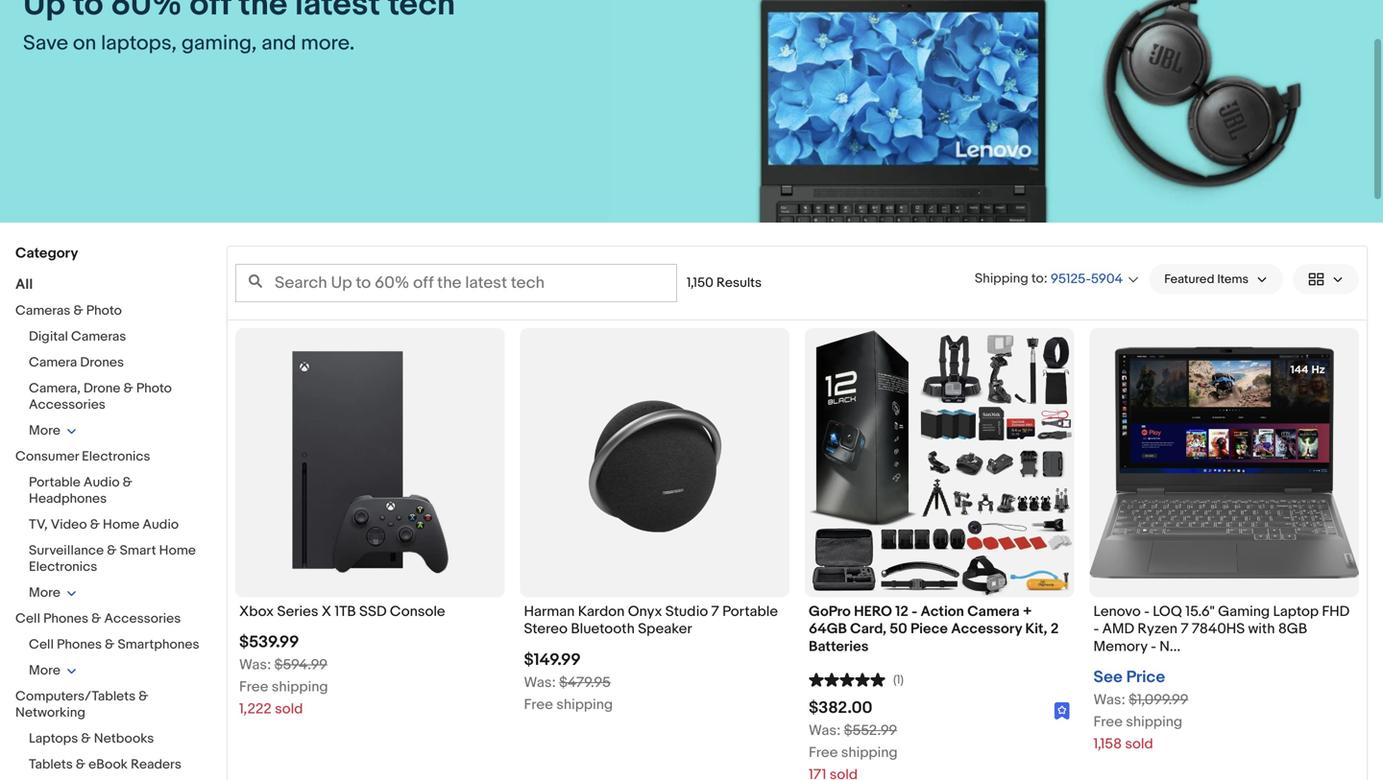 Task type: vqa. For each thing, say whether or not it's contained in the screenshot.
left THE PHOTO
yes



Task type: describe. For each thing, give the bounding box(es) containing it.
& right "video"
[[90, 517, 100, 534]]

batteries
[[809, 639, 869, 656]]

laptops
[[29, 731, 78, 748]]

cell phones & smartphones link
[[29, 637, 199, 654]]

& left ebook
[[76, 757, 86, 774]]

portable audio & headphones link
[[29, 475, 132, 508]]

50
[[890, 621, 907, 638]]

2 [object undefined] image from the top
[[1054, 703, 1070, 721]]

gaming,
[[181, 31, 257, 56]]

save
[[23, 31, 68, 56]]

cell phones & accessories
[[15, 611, 181, 628]]

sold inside $539.99 was: $594.99 free shipping 1,222 sold
[[275, 701, 303, 719]]

stereo
[[524, 621, 568, 638]]

category
[[15, 245, 78, 262]]

fhd
[[1322, 604, 1350, 621]]

netbooks
[[94, 731, 154, 748]]

7 inside harman kardon onyx studio 7 portable stereo bluetooth speaker
[[711, 604, 719, 621]]

$539.99
[[239, 633, 299, 653]]

n...
[[1160, 639, 1181, 656]]

free inside the $149.99 was: $479.95 free shipping
[[524, 697, 553, 714]]

12
[[895, 604, 908, 621]]

95125-
[[1051, 271, 1091, 288]]

harman
[[524, 604, 575, 621]]

cell for cell phones & smartphones
[[29, 637, 54, 654]]

3 more from the top
[[29, 663, 60, 680]]

surveillance
[[29, 543, 104, 559]]

harman kardon onyx studio 7 portable stereo bluetooth speaker image
[[520, 328, 789, 598]]

memory
[[1093, 639, 1147, 656]]

amd
[[1102, 621, 1134, 638]]

ssd
[[359, 604, 387, 621]]

networking
[[15, 705, 85, 722]]

was: $552.99 free shipping
[[809, 723, 898, 762]]

camera drones link
[[29, 355, 124, 371]]

bluetooth
[[571, 621, 635, 638]]

- left n...
[[1151, 639, 1156, 656]]

1,150 results
[[687, 275, 762, 291]]

ebook
[[89, 757, 128, 774]]

more button for portable audio & headphones tv, video & home audio surveillance & smart home electronics
[[29, 585, 77, 602]]

items
[[1217, 272, 1249, 287]]

- left amd at the bottom of page
[[1093, 621, 1099, 638]]

15.6"
[[1185, 604, 1215, 621]]

kit,
[[1025, 621, 1047, 638]]

with
[[1248, 621, 1275, 638]]

more button for digital cameras camera drones camera, drone & photo accessories
[[29, 423, 77, 439]]

1,222
[[239, 701, 272, 719]]

cell for cell phones & accessories
[[15, 611, 40, 628]]

readers
[[131, 757, 181, 774]]

lenovo - loq 15.6" gaming laptop fhd - amd ryzen 7 7840hs with 8gb memory - n... link
[[1093, 604, 1355, 661]]

free inside $539.99 was: $594.99 free shipping 1,222 sold
[[239, 679, 268, 697]]

featured
[[1164, 272, 1214, 287]]

$149.99 was: $479.95 free shipping
[[524, 651, 613, 714]]

portable inside harman kardon onyx studio 7 portable stereo bluetooth speaker
[[722, 604, 778, 621]]

1 horizontal spatial home
[[159, 543, 196, 559]]

& inside digital cameras camera drones camera, drone & photo accessories
[[123, 381, 133, 397]]

drone
[[84, 381, 120, 397]]

was: inside the see price was: $1,099.99 free shipping 1,158 sold
[[1093, 692, 1125, 709]]

computers/tablets & networking link
[[15, 689, 148, 722]]

1,150
[[687, 275, 713, 291]]

studio
[[665, 604, 708, 621]]

phones for smartphones
[[57, 637, 102, 654]]

laptop
[[1273, 604, 1319, 621]]

more for digital cameras camera drones camera, drone & photo accessories
[[29, 423, 60, 439]]

shipping
[[975, 271, 1028, 287]]

was: inside the was: $552.99 free shipping
[[809, 723, 841, 740]]

gopro
[[809, 604, 851, 621]]

tv,
[[29, 517, 48, 534]]

speaker
[[638, 621, 692, 638]]

& up cell phones & smartphones link
[[91, 611, 101, 628]]

and
[[261, 31, 296, 56]]

8gb
[[1278, 621, 1307, 638]]

free inside the see price was: $1,099.99 free shipping 1,158 sold
[[1093, 714, 1123, 731]]

tv, video & home audio link
[[29, 517, 179, 534]]

drones
[[80, 355, 124, 371]]

consumer
[[15, 449, 79, 465]]

view: gallery view image
[[1308, 269, 1344, 290]]

series
[[277, 604, 318, 621]]

hero
[[854, 604, 892, 621]]

on
[[73, 31, 96, 56]]

shipping to : 95125-5904
[[975, 271, 1123, 288]]

1 vertical spatial accessories
[[104, 611, 181, 628]]

more.
[[301, 31, 355, 56]]

1,158
[[1093, 736, 1122, 754]]

to
[[1031, 271, 1044, 287]]

laptops & netbooks link
[[29, 731, 154, 748]]

lenovo - loq 15.6" gaming laptop fhd - amd ryzen 7 7840hs with 8gb memory - n...
[[1093, 604, 1350, 656]]

electronics inside portable audio & headphones tv, video & home audio surveillance & smart home electronics
[[29, 559, 97, 576]]

video
[[51, 517, 87, 534]]

piece
[[911, 621, 948, 638]]

consumer electronics link
[[15, 449, 150, 465]]

console
[[390, 604, 445, 621]]

gaming
[[1218, 604, 1270, 621]]

accessories inside digital cameras camera drones camera, drone & photo accessories
[[29, 397, 106, 413]]

gopro hero 12 - action camera + 64gb card, 50 piece accessory kit, 2 batteries image
[[805, 328, 1074, 598]]



Task type: locate. For each thing, give the bounding box(es) containing it.
was: inside $539.99 was: $594.99 free shipping 1,222 sold
[[239, 657, 271, 674]]

& up 'netbooks'
[[139, 689, 148, 705]]

0 horizontal spatial photo
[[86, 303, 122, 319]]

cell up computers/tablets
[[29, 637, 54, 654]]

free down $149.99
[[524, 697, 553, 714]]

camera inside the gopro hero 12 - action camera + 64gb card, 50 piece accessory kit, 2 batteries
[[967, 604, 1020, 621]]

cameras up digital
[[15, 303, 70, 319]]

0 vertical spatial audio
[[83, 475, 120, 491]]

xbox series x 1tb ssd console
[[239, 604, 445, 621]]

phones for accessories
[[43, 611, 88, 628]]

free
[[239, 679, 268, 697], [524, 697, 553, 714], [1093, 714, 1123, 731], [809, 745, 838, 762]]

loq
[[1153, 604, 1182, 621]]

& down cell phones & accessories
[[105, 637, 115, 654]]

1 vertical spatial camera
[[967, 604, 1020, 621]]

1 vertical spatial cameras
[[71, 329, 126, 345]]

0 vertical spatial electronics
[[82, 449, 150, 465]]

audio
[[83, 475, 120, 491], [143, 517, 179, 534]]

headphones
[[29, 491, 107, 508]]

photo inside digital cameras camera drones camera, drone & photo accessories
[[136, 381, 172, 397]]

0 vertical spatial home
[[103, 517, 140, 534]]

home right smart
[[159, 543, 196, 559]]

more button up computers/tablets
[[29, 663, 77, 680]]

cameras inside digital cameras camera drones camera, drone & photo accessories
[[71, 329, 126, 345]]

0 vertical spatial portable
[[29, 475, 80, 491]]

1 vertical spatial phones
[[57, 637, 102, 654]]

cameras & photo link
[[15, 303, 122, 319]]

all
[[15, 276, 33, 293]]

photo right drone on the left
[[136, 381, 172, 397]]

shipping inside $539.99 was: $594.99 free shipping 1,222 sold
[[272, 679, 328, 697]]

$539.99 was: $594.99 free shipping 1,222 sold
[[239, 633, 328, 719]]

camera up camera,
[[29, 355, 77, 371]]

was: down $382.00
[[809, 723, 841, 740]]

more down surveillance
[[29, 585, 60, 602]]

laptops,
[[101, 31, 177, 56]]

shipping inside the see price was: $1,099.99 free shipping 1,158 sold
[[1126, 714, 1182, 731]]

& up tv, video & home audio link
[[123, 475, 132, 491]]

featured items
[[1164, 272, 1249, 287]]

7
[[711, 604, 719, 621], [1181, 621, 1189, 638]]

harman kardon onyx studio 7 portable stereo bluetooth speaker
[[524, 604, 778, 638]]

free up 1,158
[[1093, 714, 1123, 731]]

0 vertical spatial sold
[[275, 701, 303, 719]]

audio up smart
[[143, 517, 179, 534]]

0 vertical spatial more
[[29, 423, 60, 439]]

x
[[322, 604, 331, 621]]

$382.00
[[809, 699, 872, 719]]

& up digital cameras "link"
[[73, 303, 83, 319]]

price
[[1126, 668, 1165, 688]]

home up smart
[[103, 517, 140, 534]]

portable audio & headphones tv, video & home audio surveillance & smart home electronics
[[29, 475, 196, 576]]

computers/tablets
[[15, 689, 136, 705]]

free up 1,222
[[239, 679, 268, 697]]

7 right studio
[[711, 604, 719, 621]]

more button up consumer
[[29, 423, 77, 439]]

accessory
[[951, 621, 1022, 638]]

&
[[73, 303, 83, 319], [123, 381, 133, 397], [123, 475, 132, 491], [90, 517, 100, 534], [107, 543, 117, 559], [91, 611, 101, 628], [105, 637, 115, 654], [139, 689, 148, 705], [81, 731, 91, 748], [76, 757, 86, 774]]

1tb
[[335, 604, 356, 621]]

1 horizontal spatial portable
[[722, 604, 778, 621]]

1 more from the top
[[29, 423, 60, 439]]

more
[[29, 423, 60, 439], [29, 585, 60, 602], [29, 663, 60, 680]]

& up tablets & ebook readers link
[[81, 731, 91, 748]]

$149.99
[[524, 651, 581, 671]]

onyx
[[628, 604, 662, 621]]

+
[[1023, 604, 1032, 621]]

2 more from the top
[[29, 585, 60, 602]]

portable right studio
[[722, 604, 778, 621]]

1 vertical spatial photo
[[136, 381, 172, 397]]

computers/tablets & networking laptops & netbooks tablets & ebook readers
[[15, 689, 181, 774]]

0 horizontal spatial home
[[103, 517, 140, 534]]

shipping down $552.99
[[841, 745, 898, 762]]

portable
[[29, 475, 80, 491], [722, 604, 778, 621]]

more for portable audio & headphones tv, video & home audio surveillance & smart home electronics
[[29, 585, 60, 602]]

0 horizontal spatial cameras
[[15, 303, 70, 319]]

- right 12
[[912, 604, 917, 621]]

harman kardon onyx studio 7 portable stereo bluetooth speaker link
[[524, 604, 786, 643]]

ryzen
[[1138, 621, 1178, 638]]

0 horizontal spatial camera
[[29, 355, 77, 371]]

[object undefined] image
[[1054, 703, 1070, 721], [1054, 703, 1070, 721]]

accessories up smartphones
[[104, 611, 181, 628]]

consumer electronics
[[15, 449, 150, 465]]

1 horizontal spatial sold
[[1125, 736, 1153, 754]]

0 horizontal spatial 7
[[711, 604, 719, 621]]

cameras
[[15, 303, 70, 319], [71, 329, 126, 345]]

home
[[103, 517, 140, 534], [159, 543, 196, 559]]

shipping down $479.95
[[556, 697, 613, 714]]

electronics
[[82, 449, 150, 465], [29, 559, 97, 576]]

xbox
[[239, 604, 274, 621]]

1 horizontal spatial camera
[[967, 604, 1020, 621]]

1 vertical spatial more
[[29, 585, 60, 602]]

see price was: $1,099.99 free shipping 1,158 sold
[[1093, 668, 1188, 754]]

lenovo - loq 15.6" gaming laptop fhd - amd ryzen 7 7840hs with 8gb memory - n... image
[[1090, 347, 1359, 579]]

xbox series x 1tb ssd console image
[[235, 328, 505, 598]]

more up computers/tablets
[[29, 663, 60, 680]]

digital
[[29, 329, 68, 345]]

tablets
[[29, 757, 73, 774]]

(1) link
[[809, 671, 904, 688]]

camera
[[29, 355, 77, 371], [967, 604, 1020, 621]]

was: down $539.99
[[239, 657, 271, 674]]

64gb
[[809, 621, 847, 638]]

cell phones & smartphones
[[29, 637, 199, 654]]

$594.99
[[274, 657, 327, 674]]

0 vertical spatial more button
[[29, 423, 77, 439]]

2 vertical spatial more button
[[29, 663, 77, 680]]

1 vertical spatial sold
[[1125, 736, 1153, 754]]

cameras up drones
[[71, 329, 126, 345]]

0 vertical spatial photo
[[86, 303, 122, 319]]

0 vertical spatial camera
[[29, 355, 77, 371]]

1 vertical spatial electronics
[[29, 559, 97, 576]]

smart
[[120, 543, 156, 559]]

camera inside digital cameras camera drones camera, drone & photo accessories
[[29, 355, 77, 371]]

1 more button from the top
[[29, 423, 77, 439]]

more up consumer
[[29, 423, 60, 439]]

1 horizontal spatial audio
[[143, 517, 179, 534]]

0 horizontal spatial sold
[[275, 701, 303, 719]]

0 horizontal spatial audio
[[83, 475, 120, 491]]

7 inside lenovo - loq 15.6" gaming laptop fhd - amd ryzen 7 7840hs with 8gb memory - n...
[[1181, 621, 1189, 638]]

save on laptops, gaming, and more.
[[23, 31, 355, 56]]

camera up accessory
[[967, 604, 1020, 621]]

0 vertical spatial accessories
[[29, 397, 106, 413]]

$479.95
[[559, 675, 611, 692]]

phones down cell phones & accessories
[[57, 637, 102, 654]]

accessories down the camera drones "link" on the top left of page
[[29, 397, 106, 413]]

portable down consumer
[[29, 475, 80, 491]]

sold inside the see price was: $1,099.99 free shipping 1,158 sold
[[1125, 736, 1153, 754]]

cell down surveillance
[[15, 611, 40, 628]]

(1)
[[893, 673, 904, 688]]

gopro hero 12 - action camera + 64gb card, 50 piece accessory kit, 2 batteries
[[809, 604, 1059, 656]]

2
[[1051, 621, 1059, 638]]

more button down surveillance
[[29, 585, 77, 602]]

card,
[[850, 621, 886, 638]]

shipping inside the was: $552.99 free shipping
[[841, 745, 898, 762]]

results
[[716, 275, 762, 291]]

shipping
[[272, 679, 328, 697], [556, 697, 613, 714], [1126, 714, 1182, 731], [841, 745, 898, 762]]

cameras & photo
[[15, 303, 122, 319]]

1 vertical spatial portable
[[722, 604, 778, 621]]

1 horizontal spatial photo
[[136, 381, 172, 397]]

camera,
[[29, 381, 81, 397]]

portable inside portable audio & headphones tv, video & home audio surveillance & smart home electronics
[[29, 475, 80, 491]]

action
[[921, 604, 964, 621]]

audio down consumer electronics link
[[83, 475, 120, 491]]

Enter your search keyword text field
[[235, 264, 677, 303]]

5 out of 5 stars image
[[809, 671, 886, 688]]

phones
[[43, 611, 88, 628], [57, 637, 102, 654]]

was: down $149.99
[[524, 675, 556, 692]]

free down $382.00
[[809, 745, 838, 762]]

electronics down "video"
[[29, 559, 97, 576]]

0 horizontal spatial portable
[[29, 475, 80, 491]]

kardon
[[578, 604, 625, 621]]

photo
[[86, 303, 122, 319], [136, 381, 172, 397]]

1 vertical spatial more button
[[29, 585, 77, 602]]

1 [object undefined] image from the top
[[1054, 703, 1070, 721]]

free inside the was: $552.99 free shipping
[[809, 745, 838, 762]]

3 more button from the top
[[29, 663, 77, 680]]

$1,099.99
[[1129, 692, 1188, 709]]

sold right 1,158
[[1125, 736, 1153, 754]]

& right drone on the left
[[123, 381, 133, 397]]

tablets & ebook readers link
[[29, 757, 181, 774]]

see price link
[[1093, 668, 1165, 688]]

was: down see
[[1093, 692, 1125, 709]]

more button
[[29, 423, 77, 439], [29, 585, 77, 602], [29, 663, 77, 680]]

1 horizontal spatial cameras
[[71, 329, 126, 345]]

2 more button from the top
[[29, 585, 77, 602]]

0 vertical spatial cell
[[15, 611, 40, 628]]

gopro hero 12 - action camera + 64gb card, 50 piece accessory kit, 2 batteries link
[[809, 604, 1070, 661]]

photo up digital cameras "link"
[[86, 303, 122, 319]]

& left smart
[[107, 543, 117, 559]]

1 vertical spatial audio
[[143, 517, 179, 534]]

:
[[1044, 271, 1048, 287]]

2 vertical spatial more
[[29, 663, 60, 680]]

7 down "15.6""
[[1181, 621, 1189, 638]]

- inside the gopro hero 12 - action camera + 64gb card, 50 piece accessory kit, 2 batteries
[[912, 604, 917, 621]]

-
[[912, 604, 917, 621], [1144, 604, 1150, 621], [1093, 621, 1099, 638], [1151, 639, 1156, 656]]

shipping down $1,099.99
[[1126, 714, 1182, 731]]

cell
[[15, 611, 40, 628], [29, 637, 54, 654]]

cell phones & accessories link
[[15, 611, 181, 628]]

smartphones
[[118, 637, 199, 654]]

0 vertical spatial phones
[[43, 611, 88, 628]]

surveillance & smart home electronics link
[[29, 543, 196, 576]]

shipping inside the $149.99 was: $479.95 free shipping
[[556, 697, 613, 714]]

shipping down $594.99
[[272, 679, 328, 697]]

see
[[1093, 668, 1123, 688]]

phones up cell phones & smartphones link
[[43, 611, 88, 628]]

1 vertical spatial cell
[[29, 637, 54, 654]]

1 horizontal spatial 7
[[1181, 621, 1189, 638]]

- up ryzen
[[1144, 604, 1150, 621]]

sold right 1,222
[[275, 701, 303, 719]]

1 vertical spatial home
[[159, 543, 196, 559]]

was: inside the $149.99 was: $479.95 free shipping
[[524, 675, 556, 692]]

$552.99
[[844, 723, 897, 740]]

0 vertical spatial cameras
[[15, 303, 70, 319]]

electronics up portable audio & headphones link
[[82, 449, 150, 465]]



